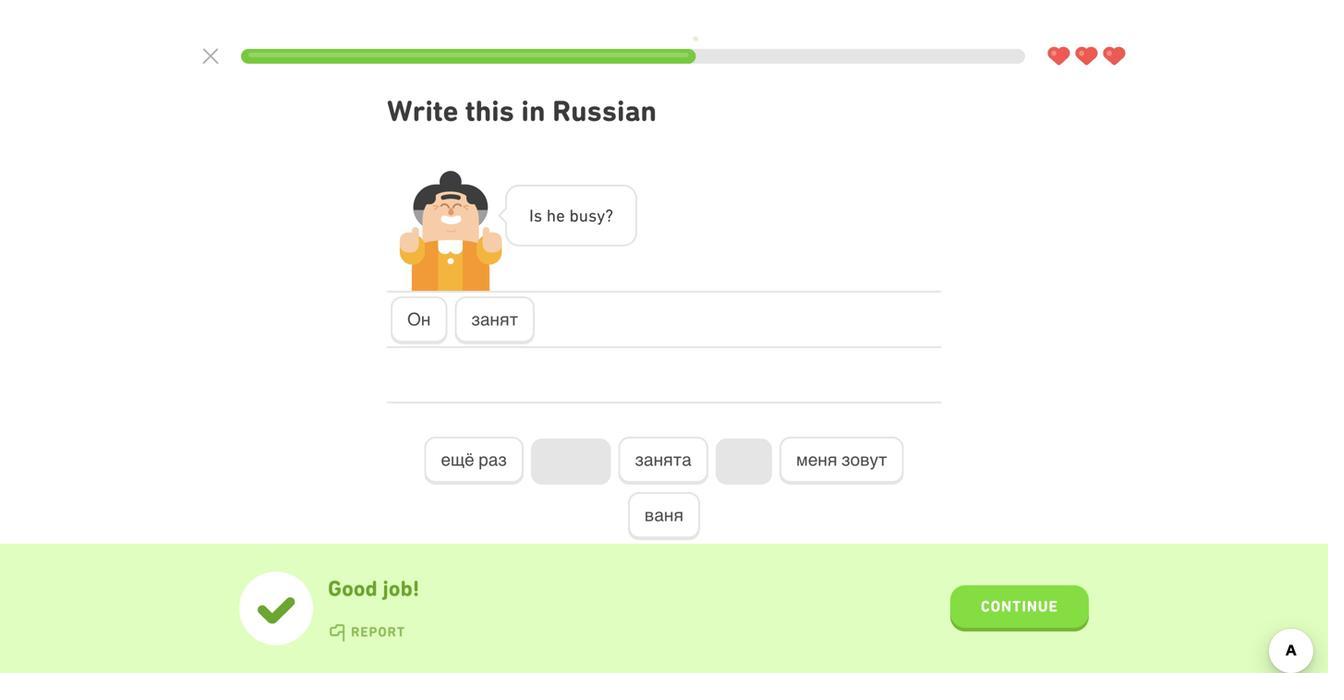 Task type: vqa. For each thing, say whether or not it's contained in the screenshot.
ваня
yes



Task type: describe. For each thing, give the bounding box(es) containing it.
continue button
[[950, 586, 1089, 632]]

ещё раз button
[[424, 437, 524, 485]]

y
[[597, 206, 605, 225]]

ваня button
[[628, 492, 700, 540]]

b
[[569, 206, 579, 225]]

занята button
[[618, 437, 708, 485]]

?
[[605, 206, 613, 225]]

good job!
[[328, 576, 420, 602]]

report button
[[328, 624, 405, 642]]

ещё раз
[[441, 450, 507, 470]]

good
[[328, 576, 378, 602]]

write
[[387, 94, 458, 128]]

ещё
[[441, 450, 474, 470]]

меня зовут button
[[780, 437, 904, 485]]

он
[[407, 309, 431, 329]]

занят button
[[455, 297, 535, 344]]

занята
[[635, 450, 692, 470]]

e
[[556, 206, 565, 225]]

2 s from the left
[[588, 206, 597, 225]]



Task type: locate. For each thing, give the bounding box(es) containing it.
s left ?
[[588, 206, 597, 225]]

russian
[[552, 94, 657, 128]]

u
[[579, 206, 588, 225]]

занят
[[471, 309, 518, 329]]

i
[[529, 206, 534, 225]]

in
[[521, 94, 545, 128]]

s
[[534, 206, 542, 225], [588, 206, 597, 225]]

progress bar
[[241, 49, 1025, 64]]

h
[[547, 206, 556, 225]]

зовут
[[842, 450, 887, 470]]

меня зовут
[[796, 450, 887, 470]]

меня
[[796, 450, 837, 470]]

i s h e b u s y ?
[[529, 206, 613, 225]]

0 horizontal spatial s
[[534, 206, 542, 225]]

ваня
[[645, 505, 684, 525]]

он button
[[391, 297, 447, 344]]

1 s from the left
[[534, 206, 542, 225]]

report
[[351, 624, 405, 640]]

this
[[465, 94, 514, 128]]

job!
[[383, 576, 420, 602]]

s left h
[[534, 206, 542, 225]]

continue
[[981, 597, 1058, 615]]

write this in russian
[[387, 94, 657, 128]]

раз
[[479, 450, 507, 470]]

1 horizontal spatial s
[[588, 206, 597, 225]]



